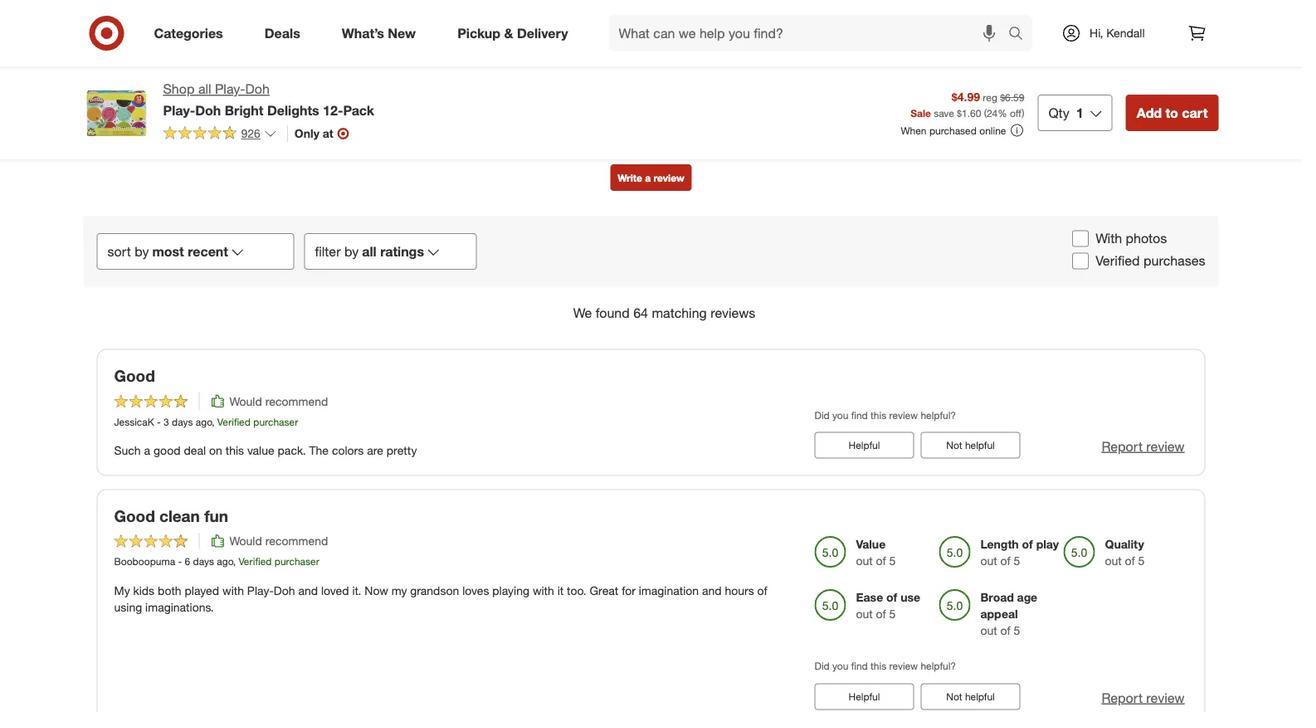 Task type: locate. For each thing, give the bounding box(es) containing it.
doh up bright
[[245, 81, 270, 97]]

5 down length
[[1014, 554, 1021, 568]]

ago
[[196, 415, 212, 428], [217, 556, 233, 568]]

1 horizontal spatial all
[[362, 243, 377, 259]]

you
[[833, 409, 849, 421], [833, 660, 849, 673]]

1 vertical spatial not helpful button
[[921, 684, 1021, 710]]

1 helpful from the top
[[965, 439, 995, 452]]

2 horizontal spatial doh
[[274, 583, 295, 598]]

loves
[[463, 583, 489, 598]]

1 not helpful button from the top
[[921, 432, 1021, 459]]

2 not helpful from the top
[[947, 691, 995, 703]]

1 vertical spatial good
[[114, 507, 155, 526]]

matching
[[652, 305, 707, 321]]

by right filter
[[345, 243, 359, 259]]

imagination
[[639, 583, 699, 598]]

not helpful
[[947, 439, 995, 452], [947, 691, 995, 703]]

not helpful button for out of 5
[[921, 684, 1021, 710]]

of
[[1022, 537, 1033, 552], [876, 554, 886, 568], [1001, 554, 1011, 568], [1126, 554, 1136, 568], [758, 583, 768, 598], [887, 590, 898, 605], [876, 607, 886, 622], [1001, 624, 1011, 638]]

of left play
[[1022, 537, 1033, 552]]

report for out of 5
[[1102, 690, 1143, 706]]

0 vertical spatial helpful button
[[815, 432, 915, 459]]

1 vertical spatial all
[[362, 243, 377, 259]]

1 vertical spatial verified
[[217, 415, 251, 428]]

0 vertical spatial recommend
[[265, 394, 328, 408]]

a right write
[[645, 171, 651, 184]]

with right 'played'
[[223, 583, 244, 598]]

5 inside ease of use out of 5
[[890, 607, 896, 622]]

helpful
[[849, 439, 880, 452], [849, 691, 880, 703]]

days right 3
[[172, 415, 193, 428]]

- for good
[[157, 415, 161, 428]]

pack
[[343, 102, 374, 118]]

1 did from the top
[[815, 409, 830, 421]]

good up jessicak
[[114, 367, 155, 386]]

out inside ease of use out of 5
[[856, 607, 873, 622]]

0 vertical spatial would recommend
[[230, 394, 328, 408]]

2 would from the top
[[230, 534, 262, 549]]

image of play-doh bright delights 12-pack image
[[83, 80, 150, 146]]

2 with from the left
[[533, 583, 554, 598]]

good clean fun
[[114, 507, 228, 526]]

of down ease
[[876, 607, 886, 622]]

1 vertical spatial helpful button
[[815, 684, 915, 710]]

1 helpful? from the top
[[921, 409, 956, 421]]

such
[[114, 443, 141, 457]]

1 find from the top
[[852, 409, 868, 421]]

1 and from the left
[[298, 583, 318, 598]]

this for would recommend
[[871, 409, 887, 421]]

doh left the loved
[[274, 583, 295, 598]]

sale
[[911, 107, 931, 119]]

2 vertical spatial verified
[[239, 556, 272, 568]]

$4.99
[[952, 89, 980, 104]]

0 vertical spatial helpful
[[965, 439, 995, 452]]

1 helpful from the top
[[849, 439, 880, 452]]

1 by from the left
[[135, 243, 149, 259]]

find
[[852, 409, 868, 421], [852, 660, 868, 673]]

0 vertical spatial did you find this review helpful?
[[815, 409, 956, 421]]

0 vertical spatial good
[[114, 367, 155, 386]]

2 good from the top
[[114, 507, 155, 526]]

0 horizontal spatial a
[[144, 443, 150, 457]]

$4.99 reg $6.59 sale save $ 1.60 ( 24 % off )
[[911, 89, 1025, 119]]

a inside button
[[645, 171, 651, 184]]

would for good clean fun
[[230, 534, 262, 549]]

we found 64 matching reviews
[[573, 305, 756, 321]]

would for good
[[230, 394, 262, 408]]

good for good
[[114, 367, 155, 386]]

you for would recommend
[[833, 409, 849, 421]]

you for out of 5
[[833, 660, 849, 673]]

did you find this review helpful? for would recommend
[[815, 409, 956, 421]]

0 vertical spatial days
[[172, 415, 193, 428]]

would up jessicak - 3 days ago , verified purchaser
[[230, 394, 262, 408]]

0 vertical spatial play-
[[215, 81, 245, 97]]

doh
[[245, 81, 270, 97], [195, 102, 221, 118], [274, 583, 295, 598]]

quality out of 5
[[1105, 537, 1145, 568]]

out down ease
[[856, 607, 873, 622]]

this for out of 5
[[871, 660, 887, 673]]

1 horizontal spatial by
[[345, 243, 359, 259]]

0 vertical spatial value
[[247, 443, 275, 457]]

3
[[164, 415, 169, 428]]

purchaser for good clean fun
[[275, 556, 319, 568]]

of inside quality out of 5
[[1126, 554, 1136, 568]]

0 vertical spatial ,
[[212, 415, 215, 428]]

0 vertical spatial not helpful
[[947, 439, 995, 452]]

out inside broad age appeal out of 5
[[981, 624, 998, 638]]

2 horizontal spatial play-
[[247, 583, 274, 598]]

verified for good
[[217, 415, 251, 428]]

and
[[298, 583, 318, 598], [702, 583, 722, 598]]

1 vertical spatial -
[[178, 556, 182, 568]]

shop all play-doh play-doh bright delights 12-pack
[[163, 81, 374, 118]]

out down the appeal
[[981, 624, 998, 638]]

of left use
[[887, 590, 898, 605]]

0 vertical spatial would
[[230, 394, 262, 408]]

recommend up pack.
[[265, 394, 328, 408]]

1 vertical spatial helpful
[[849, 691, 880, 703]]

good
[[114, 367, 155, 386], [114, 507, 155, 526]]

and left hours
[[702, 583, 722, 598]]

of inside 'value out of 5'
[[876, 554, 886, 568]]

2 helpful? from the top
[[921, 660, 956, 673]]

0 vertical spatial a
[[645, 171, 651, 184]]

this
[[871, 409, 887, 421], [226, 443, 244, 457], [871, 660, 887, 673]]

1
[[1077, 105, 1084, 121]]

with left it
[[533, 583, 554, 598]]

1 not from the top
[[947, 439, 963, 452]]

0 vertical spatial report
[[1102, 438, 1143, 455]]

&
[[504, 25, 513, 41]]

would recommend up pack.
[[230, 394, 328, 408]]

the
[[309, 443, 329, 457]]

0 horizontal spatial with
[[223, 583, 244, 598]]

0 vertical spatial all
[[198, 81, 211, 97]]

1 vertical spatial a
[[144, 443, 150, 457]]

2 report review button from the top
[[1102, 689, 1185, 707]]

2 not from the top
[[947, 691, 963, 703]]

shop
[[163, 81, 195, 97]]

play- down booboopuma - 6 days ago , verified purchaser
[[247, 583, 274, 598]]

1 horizontal spatial doh
[[245, 81, 270, 97]]

1 vertical spatial you
[[833, 660, 849, 673]]

did for out of 5
[[815, 660, 830, 673]]

a for write
[[645, 171, 651, 184]]

recommend up the loved
[[265, 534, 328, 549]]

2 you from the top
[[833, 660, 849, 673]]

a for such
[[144, 443, 150, 457]]

0 horizontal spatial ago
[[196, 415, 212, 428]]

verified up on
[[217, 415, 251, 428]]

2 would recommend from the top
[[230, 534, 328, 549]]

1 horizontal spatial a
[[645, 171, 651, 184]]

1 you from the top
[[833, 409, 849, 421]]

0 horizontal spatial by
[[135, 243, 149, 259]]

0 horizontal spatial -
[[157, 415, 161, 428]]

of right hours
[[758, 583, 768, 598]]

1 would recommend from the top
[[230, 394, 328, 408]]

5 for ease of use out of 5
[[890, 607, 896, 622]]

1 vertical spatial days
[[193, 556, 214, 568]]

only
[[295, 126, 320, 141]]

0 vertical spatial find
[[852, 409, 868, 421]]

1 horizontal spatial and
[[702, 583, 722, 598]]

only at
[[295, 126, 334, 141]]

pickup & delivery
[[458, 25, 568, 41]]

a
[[645, 171, 651, 184], [144, 443, 150, 457]]

review
[[654, 171, 685, 184], [890, 409, 918, 421], [1147, 438, 1185, 455], [890, 660, 918, 673], [1147, 690, 1185, 706]]

1 vertical spatial helpful?
[[921, 660, 956, 673]]

of down quality
[[1126, 554, 1136, 568]]

2 by from the left
[[345, 243, 359, 259]]

sort by most recent
[[108, 243, 228, 259]]

ease
[[856, 590, 884, 605]]

5 down the appeal
[[1014, 624, 1021, 638]]

5 for broad age appeal out of 5
[[1014, 624, 1021, 638]]

ago up 'played'
[[217, 556, 233, 568]]

not helpful for would recommend
[[947, 439, 995, 452]]

a right such
[[144, 443, 150, 457]]

,
[[212, 415, 215, 428], [233, 556, 236, 568]]

report review for out of 5
[[1102, 690, 1185, 706]]

kids
[[133, 583, 154, 598]]

all left ratings
[[362, 243, 377, 259]]

1 would from the top
[[230, 394, 262, 408]]

5 down quality
[[1139, 554, 1145, 568]]

days right 6
[[193, 556, 214, 568]]

out up ease
[[856, 554, 873, 568]]

my
[[114, 583, 130, 598]]

would up booboopuma - 6 days ago , verified purchaser
[[230, 534, 262, 549]]

0 horizontal spatial all
[[198, 81, 211, 97]]

report review button
[[1102, 437, 1185, 456], [1102, 689, 1185, 707]]

1 vertical spatial helpful
[[965, 691, 995, 703]]

value up ease
[[856, 537, 886, 552]]

out for ease of use out of 5
[[856, 607, 873, 622]]

out inside 'value out of 5'
[[856, 554, 873, 568]]

1 vertical spatial find
[[852, 660, 868, 673]]

2 helpful from the top
[[965, 691, 995, 703]]

Verified purchases checkbox
[[1073, 253, 1089, 269]]

5 inside broad age appeal out of 5
[[1014, 624, 1021, 638]]

0 vertical spatial report review button
[[1102, 437, 1185, 456]]

1 horizontal spatial -
[[178, 556, 182, 568]]

0 vertical spatial purchaser
[[253, 415, 298, 428]]

by right sort
[[135, 243, 149, 259]]

2 did from the top
[[815, 660, 830, 673]]

ago for good clean fun
[[217, 556, 233, 568]]

0 vertical spatial you
[[833, 409, 849, 421]]

all right shop
[[198, 81, 211, 97]]

by for sort by
[[135, 243, 149, 259]]

0 vertical spatial helpful
[[849, 439, 880, 452]]

days
[[172, 415, 193, 428], [193, 556, 214, 568]]

verified
[[1096, 253, 1140, 269], [217, 415, 251, 428], [239, 556, 272, 568]]

value
[[247, 443, 275, 457], [856, 537, 886, 552]]

1 report from the top
[[1102, 438, 1143, 455]]

5 inside length of play out of 5
[[1014, 554, 1021, 568]]

1 horizontal spatial ,
[[233, 556, 236, 568]]

1 horizontal spatial play-
[[215, 81, 245, 97]]

1 vertical spatial ago
[[217, 556, 233, 568]]

1 vertical spatial report review
[[1102, 690, 1185, 706]]

play- down shop
[[163, 102, 195, 118]]

out down length
[[981, 554, 998, 568]]

1 report review from the top
[[1102, 438, 1185, 455]]

2 helpful from the top
[[849, 691, 880, 703]]

when purchased online
[[901, 124, 1007, 137]]

0 vertical spatial did
[[815, 409, 830, 421]]

1 not helpful from the top
[[947, 439, 995, 452]]

)
[[1022, 107, 1025, 119]]

0 vertical spatial not helpful button
[[921, 432, 1021, 459]]

doh up 926 'link'
[[195, 102, 221, 118]]

5 up ease of use out of 5
[[890, 554, 896, 568]]

2 did you find this review helpful? from the top
[[815, 660, 956, 673]]

, up on
[[212, 415, 215, 428]]

2 vertical spatial doh
[[274, 583, 295, 598]]

1 recommend from the top
[[265, 394, 328, 408]]

ago up the deal
[[196, 415, 212, 428]]

1 vertical spatial ,
[[233, 556, 236, 568]]

of up ease
[[876, 554, 886, 568]]

2 helpful button from the top
[[815, 684, 915, 710]]

would recommend for good
[[230, 394, 328, 408]]

1 vertical spatial not
[[947, 691, 963, 703]]

qty 1
[[1049, 105, 1084, 121]]

value left pack.
[[247, 443, 275, 457]]

not for out of 5
[[947, 691, 963, 703]]

1 vertical spatial purchaser
[[275, 556, 319, 568]]

it.
[[352, 583, 362, 598]]

purchases
[[1144, 253, 1206, 269]]

qty
[[1049, 105, 1070, 121]]

0 horizontal spatial doh
[[195, 102, 221, 118]]

out inside quality out of 5
[[1105, 554, 1122, 568]]

helpful button for would recommend
[[815, 432, 915, 459]]

1 vertical spatial would
[[230, 534, 262, 549]]

2 recommend from the top
[[265, 534, 328, 549]]

write
[[618, 171, 643, 184]]

we
[[573, 305, 592, 321]]

out down quality
[[1105, 554, 1122, 568]]

find for would recommend
[[852, 409, 868, 421]]

doh inside my kids both played with play-doh and loved it. now my grandson loves playing with it too. great for imagination and hours of using imaginations.
[[274, 583, 295, 598]]

by
[[135, 243, 149, 259], [345, 243, 359, 259]]

out inside length of play out of 5
[[981, 554, 998, 568]]

1 helpful button from the top
[[815, 432, 915, 459]]

off
[[1010, 107, 1022, 119]]

0 vertical spatial ago
[[196, 415, 212, 428]]

2 not helpful button from the top
[[921, 684, 1021, 710]]

- left 6
[[178, 556, 182, 568]]

verified right 6
[[239, 556, 272, 568]]

not helpful for out of 5
[[947, 691, 995, 703]]

reviews
[[711, 305, 756, 321]]

to
[[1166, 105, 1179, 121]]

not for would recommend
[[947, 439, 963, 452]]

2 vertical spatial play-
[[247, 583, 274, 598]]

of down length
[[1001, 554, 1011, 568]]

of inside my kids both played with play-doh and loved it. now my grandson loves playing with it too. great for imagination and hours of using imaginations.
[[758, 583, 768, 598]]

0 vertical spatial -
[[157, 415, 161, 428]]

1 vertical spatial report review button
[[1102, 689, 1185, 707]]

bright
[[225, 102, 264, 118]]

pretty
[[387, 443, 417, 457]]

helpful for would recommend
[[965, 439, 995, 452]]

verified purchases
[[1096, 253, 1206, 269]]

1 vertical spatial did
[[815, 660, 830, 673]]

hi, kendall
[[1090, 26, 1145, 40]]

verified down with
[[1096, 253, 1140, 269]]

good left clean
[[114, 507, 155, 526]]

0 vertical spatial this
[[871, 409, 887, 421]]

0 horizontal spatial ,
[[212, 415, 215, 428]]

- for good clean fun
[[178, 556, 182, 568]]

1 report review button from the top
[[1102, 437, 1185, 456]]

too.
[[567, 583, 587, 598]]

, right 6
[[233, 556, 236, 568]]

hours
[[725, 583, 754, 598]]

what's new
[[342, 25, 416, 41]]

1 vertical spatial recommend
[[265, 534, 328, 549]]

5 down 'value out of 5'
[[890, 607, 896, 622]]

my kids both played with play-doh and loved it. now my grandson loves playing with it too. great for imagination and hours of using imaginations.
[[114, 583, 768, 614]]

- left 3
[[157, 415, 161, 428]]

1 good from the top
[[114, 367, 155, 386]]

would recommend up booboopuma - 6 days ago , verified purchaser
[[230, 534, 328, 549]]

1 vertical spatial would recommend
[[230, 534, 328, 549]]

review inside button
[[654, 171, 685, 184]]

0 horizontal spatial play-
[[163, 102, 195, 118]]

1 horizontal spatial ago
[[217, 556, 233, 568]]

delivery
[[517, 25, 568, 41]]

1 did you find this review helpful? from the top
[[815, 409, 956, 421]]

1 horizontal spatial with
[[533, 583, 554, 598]]

0 horizontal spatial and
[[298, 583, 318, 598]]

2 report review from the top
[[1102, 690, 1185, 706]]

1 vertical spatial did you find this review helpful?
[[815, 660, 956, 673]]

0 vertical spatial report review
[[1102, 438, 1185, 455]]

play- up bright
[[215, 81, 245, 97]]

2 vertical spatial this
[[871, 660, 887, 673]]

did you find this review helpful? for out of 5
[[815, 660, 956, 673]]

report review button for out of 5
[[1102, 689, 1185, 707]]

0 vertical spatial not
[[947, 439, 963, 452]]

1 vertical spatial report
[[1102, 690, 1143, 706]]

not
[[947, 439, 963, 452], [947, 691, 963, 703]]

0 vertical spatial helpful?
[[921, 409, 956, 421]]

it
[[558, 583, 564, 598]]

1 horizontal spatial value
[[856, 537, 886, 552]]

5 inside 'value out of 5'
[[890, 554, 896, 568]]

and left the loved
[[298, 583, 318, 598]]

1 vertical spatial value
[[856, 537, 886, 552]]

1 vertical spatial not helpful
[[947, 691, 995, 703]]

2 find from the top
[[852, 660, 868, 673]]

24
[[987, 107, 998, 119]]

2 report from the top
[[1102, 690, 1143, 706]]

not helpful button for would recommend
[[921, 432, 1021, 459]]

of down the appeal
[[1001, 624, 1011, 638]]



Task type: vqa. For each thing, say whether or not it's contained in the screenshot.
the rightmost with
yes



Task type: describe. For each thing, give the bounding box(es) containing it.
helpful? for out of 5
[[921, 660, 956, 673]]

what's
[[342, 25, 384, 41]]

(
[[984, 107, 987, 119]]

found
[[596, 305, 630, 321]]

report for would recommend
[[1102, 438, 1143, 455]]

deal
[[184, 443, 206, 457]]

using
[[114, 600, 142, 614]]

clean
[[159, 507, 200, 526]]

cart
[[1183, 105, 1208, 121]]

pickup
[[458, 25, 501, 41]]

, for good
[[212, 415, 215, 428]]

would recommend for good clean fun
[[230, 534, 328, 549]]

both
[[158, 583, 182, 598]]

, for good clean fun
[[233, 556, 236, 568]]

booboopuma - 6 days ago , verified purchaser
[[114, 556, 319, 568]]

write a review button
[[610, 164, 692, 191]]

my
[[392, 583, 407, 598]]

purchaser for good
[[253, 415, 298, 428]]

deals link
[[251, 15, 321, 51]]

played
[[185, 583, 219, 598]]

now
[[365, 583, 388, 598]]

playing
[[493, 583, 530, 598]]

search button
[[1001, 15, 1041, 55]]

days for good
[[172, 415, 193, 428]]

new
[[388, 25, 416, 41]]

ago for good
[[196, 415, 212, 428]]

With photos checkbox
[[1073, 230, 1089, 247]]

write a review
[[618, 171, 685, 184]]

verified for good clean fun
[[239, 556, 272, 568]]

are
[[367, 443, 384, 457]]

pickup & delivery link
[[443, 15, 589, 51]]

at
[[323, 126, 334, 141]]

0 horizontal spatial value
[[247, 443, 275, 457]]

length
[[981, 537, 1019, 552]]

with photos
[[1096, 230, 1168, 247]]

926 link
[[163, 125, 277, 144]]

report review for would recommend
[[1102, 438, 1185, 455]]

%
[[998, 107, 1008, 119]]

online
[[980, 124, 1007, 137]]

appeal
[[981, 607, 1018, 622]]

filter
[[315, 243, 341, 259]]

add to cart button
[[1126, 95, 1219, 131]]

photos
[[1126, 230, 1168, 247]]

purchased
[[930, 124, 977, 137]]

1 vertical spatial doh
[[195, 102, 221, 118]]

delights
[[267, 102, 319, 118]]

64
[[634, 305, 648, 321]]

5 for length of play out of 5
[[1014, 554, 1021, 568]]

$
[[957, 107, 962, 119]]

booboopuma
[[114, 556, 175, 568]]

for
[[622, 583, 636, 598]]

add to cart
[[1137, 105, 1208, 121]]

reg
[[983, 91, 998, 103]]

play- inside my kids both played with play-doh and loved it. now my grandson loves playing with it too. great for imagination and hours of using imaginations.
[[247, 583, 274, 598]]

value inside 'value out of 5'
[[856, 537, 886, 552]]

did for would recommend
[[815, 409, 830, 421]]

search
[[1001, 27, 1041, 43]]

age
[[1018, 590, 1038, 605]]

fun
[[204, 507, 228, 526]]

ease of use out of 5
[[856, 590, 921, 622]]

out for broad age appeal out of 5
[[981, 624, 998, 638]]

What can we help you find? suggestions appear below search field
[[609, 15, 1013, 51]]

recommend for good clean fun
[[265, 534, 328, 549]]

when
[[901, 124, 927, 137]]

all inside the shop all play-doh play-doh bright delights 12-pack
[[198, 81, 211, 97]]

quality
[[1105, 537, 1145, 552]]

ratings
[[380, 243, 424, 259]]

1 vertical spatial this
[[226, 443, 244, 457]]

filter by all ratings
[[315, 243, 424, 259]]

guest review image 2 of 2, zoom in image
[[651, 22, 755, 126]]

save
[[934, 107, 955, 119]]

play
[[1037, 537, 1059, 552]]

with
[[1096, 230, 1123, 247]]

helpful for out of 5
[[849, 691, 880, 703]]

good
[[154, 443, 181, 457]]

loved
[[321, 583, 349, 598]]

categories
[[154, 25, 223, 41]]

helpful for out of 5
[[965, 691, 995, 703]]

helpful for would recommend
[[849, 439, 880, 452]]

colors
[[332, 443, 364, 457]]

by for filter by
[[345, 243, 359, 259]]

1 with from the left
[[223, 583, 244, 598]]

helpful button for out of 5
[[815, 684, 915, 710]]

such a good deal on this value pack. the colors are pretty
[[114, 443, 417, 457]]

recommend for good
[[265, 394, 328, 408]]

length of play out of 5
[[981, 537, 1059, 568]]

broad
[[981, 590, 1014, 605]]

helpful? for would recommend
[[921, 409, 956, 421]]

report review button for would recommend
[[1102, 437, 1185, 456]]

jessicak
[[114, 415, 154, 428]]

kendall
[[1107, 26, 1145, 40]]

days for good clean fun
[[193, 556, 214, 568]]

pack.
[[278, 443, 306, 457]]

broad age appeal out of 5
[[981, 590, 1038, 638]]

0 vertical spatial verified
[[1096, 253, 1140, 269]]

$6.59
[[1001, 91, 1025, 103]]

good for good clean fun
[[114, 507, 155, 526]]

0 vertical spatial doh
[[245, 81, 270, 97]]

of inside broad age appeal out of 5
[[1001, 624, 1011, 638]]

2 and from the left
[[702, 583, 722, 598]]

hi,
[[1090, 26, 1104, 40]]

most
[[152, 243, 184, 259]]

find for out of 5
[[852, 660, 868, 673]]

guest review image 1 of 2, zoom in image
[[534, 22, 638, 126]]

categories link
[[140, 15, 244, 51]]

out for length of play out of 5
[[981, 554, 998, 568]]

recent
[[188, 243, 228, 259]]

add
[[1137, 105, 1162, 121]]

use
[[901, 590, 921, 605]]

1 vertical spatial play-
[[163, 102, 195, 118]]

5 inside quality out of 5
[[1139, 554, 1145, 568]]

sort
[[108, 243, 131, 259]]

1.60
[[962, 107, 982, 119]]

what's new link
[[328, 15, 437, 51]]

jessicak - 3 days ago , verified purchaser
[[114, 415, 298, 428]]



